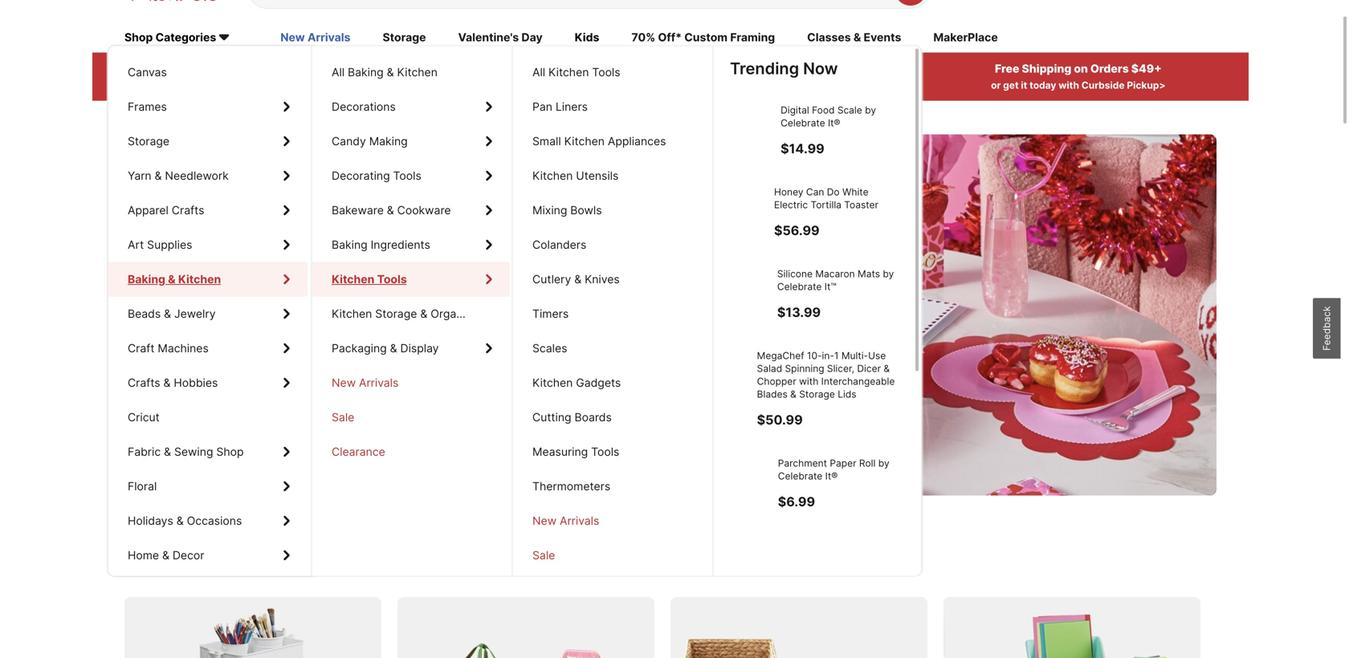 Task type: describe. For each thing, give the bounding box(es) containing it.
home for kids
[[128, 549, 159, 563]]

crafts & hobbies for 70% off* custom framing
[[128, 376, 218, 390]]

bakeware
[[332, 204, 384, 217]]

hobbies for 70% off* custom framing
[[174, 376, 218, 390]]

timers
[[533, 307, 569, 321]]

craft for kids
[[128, 342, 155, 355]]

shop now
[[176, 382, 230, 397]]

floral link for 70% off* custom framing
[[108, 470, 308, 504]]

0 vertical spatial new
[[281, 31, 305, 44]]

fabric for shop categories
[[128, 445, 161, 459]]

craft machines link for kids
[[108, 331, 308, 366]]

home for storage
[[128, 549, 159, 563]]

macaron
[[833, 281, 872, 293]]

lids
[[875, 427, 894, 439]]

canvas link for 70% off* custom framing
[[108, 55, 308, 90]]

display
[[400, 342, 439, 355]]

thermometers link
[[513, 470, 711, 504]]

home & decor link for shop categories
[[108, 539, 308, 573]]

kitchen storage & organization link
[[312, 297, 510, 331]]

chopper
[[803, 402, 843, 413]]

events
[[864, 31, 902, 44]]

frames link for valentine's day
[[108, 90, 308, 124]]

cricut for shop categories
[[128, 411, 160, 425]]

baking ingredients
[[332, 238, 430, 252]]

holidays & occasions link for kids
[[108, 504, 308, 539]]

hobbies for storage
[[174, 376, 218, 390]]

rewards
[[690, 62, 738, 76]]

storage link for kids
[[108, 124, 308, 159]]

small
[[533, 135, 561, 148]]

jewelry for new arrivals
[[174, 307, 216, 321]]

appliances
[[608, 135, 666, 148]]

beads & jewelry for 70% off* custom framing
[[128, 307, 216, 321]]

$13.99
[[794, 318, 838, 333]]

art for kids
[[128, 238, 144, 252]]

apparel crafts link for valentine's day
[[108, 193, 308, 228]]

and
[[330, 326, 364, 350]]

boards
[[575, 411, 612, 425]]

shop for new arrivals
[[216, 445, 244, 459]]

curbside
[[1082, 80, 1125, 91]]

digital food scale by celebrate it®
[[794, 104, 890, 129]]

needlework for 70% off* custom framing
[[165, 169, 229, 183]]

baking & kitchen for shop categories
[[128, 273, 218, 286]]

home for new arrivals
[[128, 549, 159, 563]]

multi-
[[794, 376, 821, 388]]

holidays & occasions for 70% off* custom framing
[[128, 515, 242, 528]]

occasions for kids
[[187, 515, 242, 528]]

with inside megachef 10-in-1 multi-use salad spinning slicer, dicer & chopper with interchangeable blades & storage lids
[[845, 402, 865, 413]]

your
[[609, 80, 631, 91]]

craft machines link for classes & events
[[108, 331, 308, 366]]

home & decor for kids
[[128, 549, 204, 563]]

framing
[[730, 31, 775, 44]]

yarn for new arrivals
[[128, 169, 152, 183]]

apparel crafts for shop categories
[[128, 204, 204, 217]]

1 horizontal spatial sale link
[[513, 539, 711, 573]]

apparel for new arrivals
[[128, 204, 169, 217]]

home for classes & events
[[128, 549, 159, 563]]

needlework for kids
[[165, 169, 229, 183]]

scales
[[533, 342, 567, 355]]

small kitchen appliances link
[[513, 124, 711, 159]]

all kitchen tools link
[[513, 55, 711, 90]]

holidays for new arrivals
[[128, 515, 173, 528]]

earn
[[629, 62, 655, 76]]

white
[[863, 186, 889, 198]]

salad
[[842, 376, 867, 388]]

make it handmade and heartfelt.
[[157, 326, 454, 350]]

0 vertical spatial valentine's
[[458, 31, 519, 44]]

classes
[[807, 31, 851, 44]]

needlework for shop categories
[[165, 169, 229, 183]]

cutting
[[533, 411, 572, 425]]

white rolling cart with art supplies image
[[125, 598, 382, 659]]

mixing bowls link
[[513, 193, 711, 228]]

classes & events link
[[807, 29, 902, 47]]

heartfelt.
[[369, 326, 454, 350]]

sewing for valentine's day
[[174, 445, 213, 459]]

decorating
[[332, 169, 390, 183]]

frames for shop categories
[[128, 100, 167, 114]]

holidays for classes & events
[[128, 515, 173, 528]]

home & decor link for storage
[[108, 539, 308, 573]]

canvas for kids
[[128, 65, 167, 79]]

yarn & needlework for valentine's day
[[128, 169, 229, 183]]

custom
[[685, 31, 728, 44]]

candy making
[[332, 135, 408, 148]]

by inside 'parchment paper roll by celebrate it®'
[[794, 509, 806, 521]]

table of valentines day decor image
[[125, 135, 1217, 496]]

off inside up to 40% off valentine's day supplies
[[354, 220, 412, 269]]

storage
[[284, 552, 357, 576]]

shop for storage
[[216, 445, 244, 459]]

fabric & sewing shop for valentine's day
[[128, 445, 244, 459]]

craft machines for 70% off* custom framing
[[128, 342, 209, 355]]

home for shop categories
[[128, 549, 159, 563]]

apply>
[[340, 80, 372, 91]]

beads & jewelry link for shop categories
[[108, 297, 308, 331]]

art supplies for 70% off* custom framing
[[128, 238, 192, 252]]

utensils
[[576, 169, 619, 183]]

mixing
[[533, 204, 567, 217]]

kids
[[575, 31, 600, 44]]

crafts & hobbies link for valentine's day
[[108, 366, 308, 400]]

supplies for new arrivals
[[147, 238, 192, 252]]

celebrate inside 'parchment paper roll by celebrate it®'
[[808, 509, 853, 521]]

item undefined image for $50.99
[[730, 363, 782, 414]]

shop for valentine's day
[[216, 445, 244, 459]]

home & decor link for classes & events
[[108, 539, 308, 573]]

kitchen gadgets link
[[513, 366, 711, 400]]

beads for valentine's day
[[128, 307, 161, 321]]

pickup>
[[1127, 80, 1166, 91]]

yarn for kids
[[128, 169, 152, 183]]

holidays for 70% off* custom framing
[[128, 515, 173, 528]]

makerplace link
[[934, 29, 998, 47]]

decor for 70% off* custom framing
[[173, 549, 204, 563]]

colanders link
[[513, 228, 711, 262]]

art supplies link for storage
[[108, 228, 308, 262]]

cutlery & knives link
[[513, 262, 711, 297]]

jewelry for valentine's day
[[174, 307, 216, 321]]

machines for 70% off* custom framing
[[158, 342, 209, 355]]

holidays for valentine's day
[[128, 515, 173, 528]]

trending now
[[730, 59, 838, 78]]

three water hyacinth baskets in white, brown and tan image
[[671, 598, 928, 659]]

all for all baking & kitchen
[[332, 65, 345, 79]]

celebrate for $14.99
[[794, 117, 839, 129]]

tortilla
[[831, 199, 862, 211]]

1 vertical spatial on
[[175, 552, 199, 576]]

kids link
[[575, 29, 600, 47]]

cutting boards link
[[513, 400, 711, 435]]

free shipping on orders $49+ or get it today with curbside pickup>
[[991, 62, 1166, 91]]

hobbies for valentine's day
[[174, 376, 218, 390]]

card.³
[[715, 80, 745, 91]]

sewing for shop categories
[[174, 445, 213, 459]]

bakeware & cookware
[[332, 204, 451, 217]]

1
[[872, 363, 876, 375]]

save on creative storage for every space.
[[125, 552, 513, 576]]

baking for kids
[[128, 273, 164, 286]]

details
[[747, 80, 780, 91]]

parchment paper roll by celebrate it®
[[794, 496, 892, 521]]

apparel crafts for new arrivals
[[128, 204, 204, 217]]

kitchen tools link
[[312, 262, 510, 297]]

holidays for shop categories
[[128, 515, 173, 528]]

it™
[[881, 294, 893, 306]]

packaging & display link
[[312, 331, 510, 366]]

jewelry for 70% off* custom framing
[[174, 307, 216, 321]]

food
[[826, 104, 849, 116]]

fabric & sewing shop link for shop categories
[[108, 435, 308, 470]]

storage link for 70% off* custom framing
[[108, 124, 308, 159]]

spinning
[[794, 389, 834, 400]]

shop categories link
[[125, 29, 248, 47]]

holiday storage containers image
[[398, 598, 655, 659]]

beads & jewelry for kids
[[128, 307, 216, 321]]

1 vertical spatial it
[[212, 326, 225, 350]]

machines for storage
[[158, 342, 209, 355]]

fabric & sewing shop for storage
[[128, 445, 244, 459]]

0 vertical spatial sale link
[[312, 400, 510, 435]]

baking & kitchen for 70% off* custom framing
[[128, 273, 218, 286]]

when
[[542, 80, 568, 91]]

baking for shop categories
[[128, 273, 164, 286]]

apparel crafts link for classes & events
[[108, 193, 308, 228]]

art supplies for classes & events
[[128, 238, 192, 252]]

fabric for storage
[[128, 445, 161, 459]]

kitchen tools
[[332, 273, 407, 286]]

needlework for storage
[[165, 169, 229, 183]]

fabric for classes & events
[[128, 445, 161, 459]]

0 vertical spatial new arrivals link
[[281, 29, 351, 47]]

baking & kitchen for classes & events
[[128, 273, 218, 286]]

use
[[590, 80, 607, 91]]

yarn & needlework for new arrivals
[[128, 169, 229, 183]]

storage inside megachef 10-in-1 multi-use salad spinning slicer, dicer & chopper with interchangeable blades & storage lids
[[837, 427, 873, 439]]

parchment
[[794, 496, 844, 508]]

decorations link
[[312, 90, 510, 124]]

silicone macaron mats by celebrate it™
[[794, 281, 893, 306]]

shop for 70% off* custom framing
[[216, 445, 244, 459]]

art for storage
[[128, 238, 144, 252]]

frames link for kids
[[108, 90, 308, 124]]

paper
[[846, 496, 873, 508]]

every
[[393, 552, 446, 576]]

frames for kids
[[128, 100, 167, 114]]

fabric for valentine's day
[[128, 445, 161, 459]]

1 vertical spatial new
[[332, 376, 356, 390]]

mixing bowls
[[533, 204, 602, 217]]

blades
[[794, 427, 825, 439]]

with inside 20% off all regular price purchases with code daily23us. exclusions apply>
[[179, 80, 200, 91]]

toaster
[[794, 212, 829, 224]]

gadgets
[[576, 376, 621, 390]]

beads & jewelry for shop categories
[[128, 307, 216, 321]]



Task type: locate. For each thing, give the bounding box(es) containing it.
cricut link for kids
[[108, 400, 308, 435]]

tools for measuring tools
[[591, 445, 620, 459]]

kitchen inside kitchen gadgets link
[[533, 376, 573, 390]]

home & decor for 70% off* custom framing
[[128, 549, 204, 563]]

it® down food
[[842, 117, 854, 129]]

&
[[854, 31, 861, 44], [387, 65, 394, 79], [782, 80, 789, 91], [155, 169, 162, 183], [155, 169, 162, 183], [155, 169, 162, 183], [155, 169, 162, 183], [155, 169, 162, 183], [155, 169, 162, 183], [155, 169, 162, 183], [155, 169, 162, 183], [387, 204, 394, 217], [167, 273, 174, 286], [167, 273, 174, 286], [167, 273, 174, 286], [167, 273, 174, 286], [167, 273, 174, 286], [167, 273, 174, 286], [167, 273, 174, 286], [168, 273, 176, 286], [575, 273, 582, 286], [164, 307, 171, 321], [164, 307, 171, 321], [164, 307, 171, 321], [164, 307, 171, 321], [164, 307, 171, 321], [164, 307, 171, 321], [164, 307, 171, 321], [164, 307, 171, 321], [420, 307, 428, 321], [390, 342, 397, 355], [164, 376, 171, 390], [164, 376, 171, 390], [164, 376, 171, 390], [164, 376, 171, 390], [164, 376, 171, 390], [164, 376, 171, 390], [164, 376, 171, 390], [164, 376, 171, 390], [794, 402, 801, 413], [828, 427, 834, 439], [164, 445, 171, 459], [164, 445, 171, 459], [164, 445, 171, 459], [164, 445, 171, 459], [164, 445, 171, 459], [164, 445, 171, 459], [164, 445, 171, 459], [164, 445, 171, 459], [176, 515, 184, 528], [176, 515, 184, 528], [176, 515, 184, 528], [176, 515, 184, 528], [176, 515, 184, 528], [176, 515, 184, 528], [176, 515, 184, 528], [176, 515, 184, 528], [162, 549, 169, 563], [162, 549, 169, 563], [162, 549, 169, 563], [162, 549, 169, 563], [162, 549, 169, 563], [162, 549, 169, 563], [162, 549, 169, 563], [162, 549, 169, 563]]

measuring
[[533, 445, 588, 459]]

timers link
[[513, 297, 711, 331]]

decorating tools
[[332, 169, 422, 183]]

yarn for shop categories
[[128, 169, 152, 183]]

jewelry for classes & events
[[174, 307, 216, 321]]

all for all kitchen tools
[[533, 65, 546, 79]]

pan
[[533, 100, 553, 114]]

electric
[[794, 199, 828, 211]]

by down parchment
[[794, 509, 806, 521]]

2 vertical spatial by
[[794, 509, 806, 521]]

decor for new arrivals
[[173, 549, 204, 563]]

canvas link for storage
[[108, 55, 308, 90]]

with down slicer, at the bottom of the page
[[845, 402, 865, 413]]

40%
[[264, 220, 345, 269]]

all inside 'link'
[[533, 65, 546, 79]]

regular
[[240, 62, 283, 76]]

1 vertical spatial new arrivals link
[[312, 366, 510, 400]]

$56.99
[[794, 236, 840, 251]]

celebrate down macaron
[[834, 294, 878, 306]]

shop inside shop categories link
[[125, 31, 153, 44]]

candy
[[332, 135, 366, 148]]

holidays & occasions link for classes & events
[[108, 504, 308, 539]]

up
[[157, 220, 208, 269]]

1 horizontal spatial off
[[354, 220, 412, 269]]

it inside free shipping on orders $49+ or get it today with curbside pickup>
[[1021, 80, 1028, 91]]

off down the bakeware & cookware
[[354, 220, 412, 269]]

space.
[[450, 552, 513, 576]]

off inside 20% off all regular price purchases with code daily23us. exclusions apply>
[[203, 62, 221, 76]]

it right get
[[1021, 80, 1028, 91]]

kitchen inside kitchen storage & organization link
[[332, 307, 372, 321]]

fabric for kids
[[128, 445, 161, 459]]

canvas link for kids
[[108, 55, 308, 90]]

1 horizontal spatial with
[[845, 402, 865, 413]]

yarn & needlework for 70% off* custom framing
[[128, 169, 229, 183]]

fabric & sewing shop for kids
[[128, 445, 244, 459]]

0 horizontal spatial now
[[206, 382, 230, 397]]

decor for storage
[[173, 549, 204, 563]]

all inside 20% off all regular price purchases with code daily23us. exclusions apply>
[[223, 62, 238, 76]]

packaging
[[332, 342, 387, 355]]

baking & kitchen for kids
[[128, 273, 218, 286]]

up to 40% off valentine's day supplies
[[157, 220, 619, 314]]

occasions for valentine's day
[[187, 515, 242, 528]]

exclusions
[[287, 80, 337, 91]]

dicer
[[867, 389, 890, 400]]

on inside free shipping on orders $49+ or get it today with curbside pickup>
[[1074, 62, 1088, 76]]

0 horizontal spatial sale
[[332, 411, 355, 425]]

baking & kitchen link for valentine's day
[[108, 262, 308, 297]]

baking & kitchen link for kids
[[108, 262, 308, 297]]

20% off all regular price purchases with code daily23us. exclusions apply>
[[175, 62, 376, 91]]

holidays & occasions for new arrivals
[[128, 515, 242, 528]]

organization
[[431, 307, 498, 321]]

1 horizontal spatial it
[[1021, 80, 1028, 91]]

decor for shop categories
[[173, 549, 204, 563]]

1 vertical spatial sale
[[533, 549, 555, 563]]

tools down ingredients
[[377, 273, 407, 286]]

baking & kitchen link for new arrivals
[[108, 262, 308, 297]]

sale up clearance
[[332, 411, 355, 425]]

new arrivals down thermometers
[[533, 515, 600, 528]]

clearance
[[332, 445, 385, 459]]

2 horizontal spatial with
[[1059, 80, 1080, 91]]

now for shop now
[[206, 382, 230, 397]]

with inside free shipping on orders $49+ or get it today with curbside pickup>
[[1059, 80, 1080, 91]]

new arrivals link down display
[[312, 366, 510, 400]]

sewing for kids
[[174, 445, 213, 459]]

70% off* custom framing link
[[632, 29, 775, 47]]

hobbies for new arrivals
[[174, 376, 218, 390]]

orders
[[1091, 62, 1129, 76]]

frames link for shop categories
[[108, 90, 308, 124]]

clearance link
[[312, 435, 510, 470]]

apparel crafts link for storage
[[108, 193, 308, 228]]

now up apply>
[[803, 59, 838, 78]]

home & decor
[[128, 549, 204, 563], [128, 549, 204, 563], [128, 549, 204, 563], [128, 549, 204, 563], [128, 549, 204, 563], [128, 549, 204, 563], [128, 549, 204, 563], [128, 549, 204, 563]]

1 vertical spatial now
[[206, 382, 230, 397]]

roll
[[876, 496, 892, 508]]

tools up use
[[592, 65, 621, 79]]

scales link
[[513, 331, 711, 366]]

floral link for classes & events
[[108, 470, 308, 504]]

honey
[[794, 186, 824, 198]]

kitchen gadgets
[[533, 376, 621, 390]]

craft machines link for new arrivals
[[108, 331, 308, 366]]

supplies for 70% off* custom framing
[[147, 238, 192, 252]]

1 vertical spatial by
[[820, 294, 831, 306]]

canvas
[[128, 65, 167, 79], [128, 65, 167, 79], [128, 65, 167, 79], [128, 65, 167, 79], [128, 65, 167, 79], [128, 65, 167, 79], [128, 65, 167, 79], [128, 65, 167, 79]]

baking & kitchen link for shop categories
[[108, 262, 308, 297]]

sale link up clearance
[[312, 400, 510, 435]]

2 vertical spatial new arrivals link
[[513, 504, 711, 539]]

save
[[125, 552, 170, 576]]

making
[[369, 135, 408, 148]]

tools inside 'link'
[[592, 65, 621, 79]]

1 vertical spatial off
[[354, 220, 412, 269]]

decor
[[173, 549, 204, 563], [173, 549, 204, 563], [173, 549, 204, 563], [173, 549, 204, 563], [173, 549, 204, 563], [173, 549, 204, 563], [173, 549, 204, 563], [173, 549, 204, 563]]

off up code
[[203, 62, 221, 76]]

beads for kids
[[128, 307, 161, 321]]

item undefined image left mats
[[730, 281, 782, 332]]

new arrivals down packaging
[[332, 376, 399, 390]]

yarn for storage
[[128, 169, 152, 183]]

yarn & needlework link for shop categories
[[108, 159, 308, 193]]

hobbies
[[174, 376, 218, 390], [174, 376, 218, 390], [174, 376, 218, 390], [174, 376, 218, 390], [174, 376, 218, 390], [174, 376, 218, 390], [174, 376, 218, 390], [174, 376, 218, 390]]

1 horizontal spatial on
[[1074, 62, 1088, 76]]

4 item undefined image from the top
[[730, 363, 782, 414]]

tools down cutting boards link
[[591, 445, 620, 459]]

with down "20%"
[[179, 80, 200, 91]]

0 vertical spatial celebrate
[[794, 117, 839, 129]]

craft for storage
[[128, 342, 155, 355]]

by right scale at the top right
[[879, 104, 890, 116]]

small kitchen appliances
[[533, 135, 666, 148]]

1 horizontal spatial it®
[[856, 509, 868, 521]]

for
[[361, 552, 388, 576]]

it right make
[[212, 326, 225, 350]]

it® down paper
[[856, 509, 868, 521]]

1 vertical spatial it®
[[856, 509, 868, 521]]

by down silicone
[[820, 294, 831, 306]]

0 vertical spatial it
[[1021, 80, 1028, 91]]

1 vertical spatial valentine's
[[421, 220, 619, 269]]

apparel crafts link for kids
[[108, 193, 308, 228]]

apply>
[[791, 80, 825, 91]]

kitchen inside kitchen tools link
[[332, 273, 375, 286]]

item undefined image
[[730, 104, 782, 155], [730, 186, 782, 237], [730, 281, 782, 332], [730, 363, 782, 414], [730, 496, 782, 547]]

now inside button
[[206, 382, 230, 397]]

0 horizontal spatial it
[[212, 326, 225, 350]]

baking for storage
[[128, 273, 164, 286]]

arrivals down the packaging & display
[[359, 376, 399, 390]]

beads for 70% off* custom framing
[[128, 307, 161, 321]]

yarn & needlework link
[[108, 159, 308, 193], [108, 159, 308, 193], [108, 159, 308, 193], [108, 159, 308, 193], [108, 159, 308, 193], [108, 159, 308, 193], [108, 159, 308, 193], [108, 159, 308, 193]]

0 vertical spatial on
[[1074, 62, 1088, 76]]

1 horizontal spatial arrivals
[[359, 376, 399, 390]]

0 vertical spatial it®
[[842, 117, 854, 129]]

valentine's day link
[[458, 29, 543, 47]]

cricut link for storage
[[108, 400, 308, 435]]

crafts & hobbies for kids
[[128, 376, 218, 390]]

item undefined image inside the parchment paper roll by celebrate it® link
[[730, 496, 782, 547]]

yarn & needlework link for new arrivals
[[108, 159, 308, 193]]

0 horizontal spatial all
[[223, 62, 238, 76]]

beads & jewelry for classes & events
[[128, 307, 216, 321]]

decorating tools link
[[312, 159, 510, 193]]

knives
[[585, 273, 620, 286]]

holidays & occasions link for new arrivals
[[108, 504, 308, 539]]

floral for shop categories
[[128, 480, 157, 494]]

yarn & needlework for shop categories
[[128, 169, 229, 183]]

celebrate for $13.99
[[834, 294, 878, 306]]

new arrivals link down thermometers
[[513, 504, 711, 539]]

baking for 70% off* custom framing
[[128, 273, 164, 286]]

0 vertical spatial by
[[879, 104, 890, 116]]

0 vertical spatial off
[[203, 62, 221, 76]]

shop inside shop now button
[[176, 382, 203, 397]]

art supplies
[[128, 238, 192, 252], [128, 238, 192, 252], [128, 238, 192, 252], [128, 238, 192, 252], [128, 238, 192, 252], [128, 238, 192, 252], [128, 238, 192, 252], [128, 238, 192, 252]]

frames link for 70% off* custom framing
[[108, 90, 308, 124]]

bowls
[[571, 204, 602, 217]]

1 horizontal spatial by
[[820, 294, 831, 306]]

candy making link
[[312, 124, 510, 159]]

new up price
[[281, 31, 305, 44]]

to
[[217, 220, 255, 269]]

item undefined image left multi-
[[730, 363, 782, 414]]

all kitchen tools
[[533, 65, 621, 79]]

apparel crafts for valentine's day
[[128, 204, 204, 217]]

2 vertical spatial arrivals
[[560, 515, 600, 528]]

1 vertical spatial day
[[157, 265, 227, 314]]

new
[[281, 31, 305, 44], [332, 376, 356, 390], [533, 515, 557, 528]]

1 horizontal spatial now
[[803, 59, 838, 78]]

new arrivals for top new arrivals link
[[281, 31, 351, 44]]

2 vertical spatial celebrate
[[808, 509, 853, 521]]

0 horizontal spatial sale link
[[312, 400, 510, 435]]

cricut for kids
[[128, 411, 160, 425]]

with right today in the right top of the page
[[1059, 80, 1080, 91]]

fabric & sewing shop link for storage
[[108, 435, 308, 470]]

frames for 70% off* custom framing
[[128, 100, 167, 114]]

0 vertical spatial new arrivals
[[281, 31, 351, 44]]

packaging & display
[[332, 342, 439, 355]]

home & decor for storage
[[128, 549, 204, 563]]

all up when
[[533, 65, 546, 79]]

day up when
[[522, 31, 543, 44]]

apparel for storage
[[128, 204, 169, 217]]

0 horizontal spatial off
[[203, 62, 221, 76]]

0 horizontal spatial arrivals
[[308, 31, 351, 44]]

celebrate inside 'digital food scale by celebrate it®'
[[794, 117, 839, 129]]

valentine's day
[[458, 31, 543, 44]]

honey can do white electric tortilla toaster
[[794, 186, 889, 224]]

1 item undefined image from the top
[[730, 104, 782, 155]]

beads & jewelry link for 70% off* custom framing
[[108, 297, 308, 331]]

sewing for storage
[[174, 445, 213, 459]]

0 horizontal spatial by
[[794, 509, 806, 521]]

holidays & occasions for valentine's day
[[128, 515, 242, 528]]

colorful plastic storage bins image
[[944, 598, 1201, 659]]

0 horizontal spatial new
[[281, 31, 305, 44]]

cricut for valentine's day
[[128, 411, 160, 425]]

free
[[995, 62, 1020, 76]]

0 horizontal spatial it®
[[842, 117, 854, 129]]

1 vertical spatial new arrivals
[[332, 376, 399, 390]]

supplies inside up to 40% off valentine's day supplies
[[237, 265, 393, 314]]

canvas link for shop categories
[[108, 55, 308, 90]]

celebrate down parchment
[[808, 509, 853, 521]]

cutlery
[[533, 273, 571, 286]]

fabric & sewing shop
[[128, 445, 244, 459], [128, 445, 244, 459], [128, 445, 244, 459], [128, 445, 244, 459], [128, 445, 244, 459], [128, 445, 244, 459], [128, 445, 244, 459], [128, 445, 244, 459]]

by inside silicone macaron mats by celebrate it™
[[820, 294, 831, 306]]

frames for valentine's day
[[128, 100, 167, 114]]

crafts & hobbies for new arrivals
[[128, 376, 218, 390]]

2 horizontal spatial by
[[879, 104, 890, 116]]

silicone
[[794, 281, 830, 293]]

2 vertical spatial new arrivals
[[533, 515, 600, 528]]

new arrivals link up price
[[281, 29, 351, 47]]

0 horizontal spatial on
[[175, 552, 199, 576]]

craft for shop categories
[[128, 342, 155, 355]]

holidays
[[128, 515, 173, 528], [128, 515, 173, 528], [128, 515, 173, 528], [128, 515, 173, 528], [128, 515, 173, 528], [128, 515, 173, 528], [128, 515, 173, 528], [128, 515, 173, 528]]

shop now button
[[157, 370, 250, 409]]

floral link
[[108, 470, 308, 504], [108, 470, 308, 504], [108, 470, 308, 504], [108, 470, 308, 504], [108, 470, 308, 504], [108, 470, 308, 504], [108, 470, 308, 504], [108, 470, 308, 504]]

crafts & hobbies link for shop categories
[[108, 366, 308, 400]]

holidays & occasions for shop categories
[[128, 515, 242, 528]]

it® inside 'parchment paper roll by celebrate it®'
[[856, 509, 868, 521]]

item undefined image down details
[[730, 104, 782, 155]]

sewing for new arrivals
[[174, 445, 213, 459]]

arrivals up purchases
[[308, 31, 351, 44]]

0 vertical spatial arrivals
[[308, 31, 351, 44]]

3 item undefined image from the top
[[730, 281, 782, 332]]

can
[[827, 186, 845, 198]]

kitchen inside kitchen utensils link
[[533, 169, 573, 183]]

celebrate inside silicone macaron mats by celebrate it™
[[834, 294, 878, 306]]

item undefined image left electric
[[730, 186, 782, 237]]

interchangeable
[[794, 414, 868, 426]]

1 horizontal spatial all
[[332, 65, 345, 79]]

on up curbside
[[1074, 62, 1088, 76]]

all up code
[[223, 62, 238, 76]]

in-
[[859, 363, 872, 375]]

apparel
[[128, 204, 169, 217], [128, 204, 169, 217], [128, 204, 169, 217], [128, 204, 169, 217], [128, 204, 169, 217], [128, 204, 169, 217], [128, 204, 169, 217], [128, 204, 169, 217]]

creative
[[203, 552, 280, 576]]

tools down the candy making link
[[393, 169, 422, 183]]

kitchen inside small kitchen appliances link
[[564, 135, 605, 148]]

apparel crafts link for new arrivals
[[108, 193, 308, 228]]

1 vertical spatial arrivals
[[359, 376, 399, 390]]

2 item undefined image from the top
[[730, 186, 782, 237]]

2 horizontal spatial new
[[533, 515, 557, 528]]

$49+
[[1132, 62, 1162, 76]]

mats
[[794, 294, 817, 306]]

art
[[128, 238, 144, 252], [128, 238, 144, 252], [128, 238, 144, 252], [128, 238, 144, 252], [128, 238, 144, 252], [128, 238, 144, 252], [128, 238, 144, 252], [128, 238, 144, 252]]

canvas for classes & events
[[128, 65, 167, 79]]

0 horizontal spatial day
[[157, 265, 227, 314]]

yarn for classes & events
[[128, 169, 152, 183]]

measuring tools link
[[513, 435, 711, 470]]

0 vertical spatial now
[[803, 59, 838, 78]]

home & decor for shop categories
[[128, 549, 204, 563]]

2 vertical spatial new
[[533, 515, 557, 528]]

yarn & needlework link for classes & events
[[108, 159, 308, 193]]

megachef 10-in-1 multi-use salad spinning slicer, dicer & chopper with interchangeable blades & storage lids
[[794, 363, 894, 439]]

new arrivals up price
[[281, 31, 351, 44]]

price
[[286, 62, 315, 76]]

apparel crafts
[[128, 204, 204, 217], [128, 204, 204, 217], [128, 204, 204, 217], [128, 204, 204, 217], [128, 204, 204, 217], [128, 204, 204, 217], [128, 204, 204, 217], [128, 204, 204, 217]]

0 horizontal spatial with
[[179, 80, 200, 91]]

1 horizontal spatial sale
[[533, 549, 555, 563]]

floral link for valentine's day
[[108, 470, 308, 504]]

home & decor for classes & events
[[128, 549, 204, 563]]

item undefined image left parchment
[[730, 496, 782, 547]]

canvas for shop categories
[[128, 65, 167, 79]]

now down make
[[206, 382, 230, 397]]

arrivals down thermometers
[[560, 515, 600, 528]]

baking & kitchen link for storage
[[108, 262, 308, 297]]

on right save
[[175, 552, 199, 576]]

floral link for storage
[[108, 470, 308, 504]]

holidays & occasions link
[[108, 504, 308, 539], [108, 504, 308, 539], [108, 504, 308, 539], [108, 504, 308, 539], [108, 504, 308, 539], [108, 504, 308, 539], [108, 504, 308, 539], [108, 504, 308, 539]]

valentine's inside up to 40% off valentine's day supplies
[[421, 220, 619, 269]]

all baking & kitchen
[[332, 65, 438, 79]]

decor for valentine's day
[[173, 549, 204, 563]]

5 item undefined image from the top
[[730, 496, 782, 547]]

home & decor link for 70% off* custom framing
[[108, 539, 308, 573]]

sale
[[332, 411, 355, 425], [533, 549, 555, 563]]

tools inside 'link'
[[393, 169, 422, 183]]

baking & kitchen link
[[108, 262, 308, 297], [108, 262, 308, 297], [108, 262, 308, 297], [108, 262, 308, 297], [108, 262, 308, 297], [108, 262, 308, 297], [108, 262, 308, 297], [108, 262, 308, 297]]

1 horizontal spatial new
[[332, 376, 356, 390]]

1 vertical spatial sale link
[[513, 539, 711, 573]]

holidays & occasions link for storage
[[108, 504, 308, 539]]

arrivals
[[308, 31, 351, 44], [359, 376, 399, 390], [560, 515, 600, 528]]

credit
[[684, 80, 713, 91]]

fabric & sewing shop link for new arrivals
[[108, 435, 308, 470]]

scale
[[851, 104, 876, 116]]

kitchen inside all baking & kitchen link
[[397, 65, 438, 79]]

art supplies link for shop categories
[[108, 228, 308, 262]]

70%
[[632, 31, 656, 44]]

celebrate down digital at the right top
[[794, 117, 839, 129]]

fabric
[[128, 445, 161, 459], [128, 445, 161, 459], [128, 445, 161, 459], [128, 445, 161, 459], [128, 445, 161, 459], [128, 445, 161, 459], [128, 445, 161, 459], [128, 445, 161, 459]]

art for 70% off* custom framing
[[128, 238, 144, 252]]

storage link
[[383, 29, 426, 47], [108, 124, 308, 159], [108, 124, 308, 159], [108, 124, 308, 159], [108, 124, 308, 159], [108, 124, 308, 159], [108, 124, 308, 159], [108, 124, 308, 159], [108, 124, 308, 159]]

0 vertical spatial day
[[522, 31, 543, 44]]

art supplies for valentine's day
[[128, 238, 192, 252]]

1 horizontal spatial day
[[522, 31, 543, 44]]

holidays & occasions link for valentine's day
[[108, 504, 308, 539]]

cricut link
[[108, 400, 308, 435], [108, 400, 308, 435], [108, 400, 308, 435], [108, 400, 308, 435], [108, 400, 308, 435], [108, 400, 308, 435], [108, 400, 308, 435], [108, 400, 308, 435]]

0 vertical spatial sale
[[332, 411, 355, 425]]

new down thermometers
[[533, 515, 557, 528]]

day up make
[[157, 265, 227, 314]]

& inside earn 9% in rewards when you use your michaels™ credit card.³ details & apply>
[[782, 80, 789, 91]]

megachef
[[794, 363, 842, 375]]

sale link down thermometers "link"
[[513, 539, 711, 573]]

kitchen inside all kitchen tools 'link'
[[549, 65, 589, 79]]

it® inside 'digital food scale by celebrate it®'
[[842, 117, 854, 129]]

shop categories
[[125, 31, 216, 44]]

sale right the space.
[[533, 549, 555, 563]]

handmade
[[229, 326, 326, 350]]

2 horizontal spatial arrivals
[[560, 515, 600, 528]]

by inside 'digital food scale by celebrate it®'
[[879, 104, 890, 116]]

day inside up to 40% off valentine's day supplies
[[157, 265, 227, 314]]

1 vertical spatial celebrate
[[834, 294, 878, 306]]

all up apply>
[[332, 65, 345, 79]]

beads & jewelry for new arrivals
[[128, 307, 216, 321]]

2 horizontal spatial all
[[533, 65, 546, 79]]

cricut
[[128, 411, 160, 425], [128, 411, 160, 425], [128, 411, 160, 425], [128, 411, 160, 425], [128, 411, 160, 425], [128, 411, 160, 425], [128, 411, 160, 425], [128, 411, 160, 425]]

new down packaging
[[332, 376, 356, 390]]

kitchen utensils link
[[513, 159, 711, 193]]

off
[[203, 62, 221, 76], [354, 220, 412, 269]]

beads for new arrivals
[[128, 307, 161, 321]]

beads
[[128, 307, 161, 321], [128, 307, 161, 321], [128, 307, 161, 321], [128, 307, 161, 321], [128, 307, 161, 321], [128, 307, 161, 321], [128, 307, 161, 321], [128, 307, 161, 321]]



Task type: vqa. For each thing, say whether or not it's contained in the screenshot.


